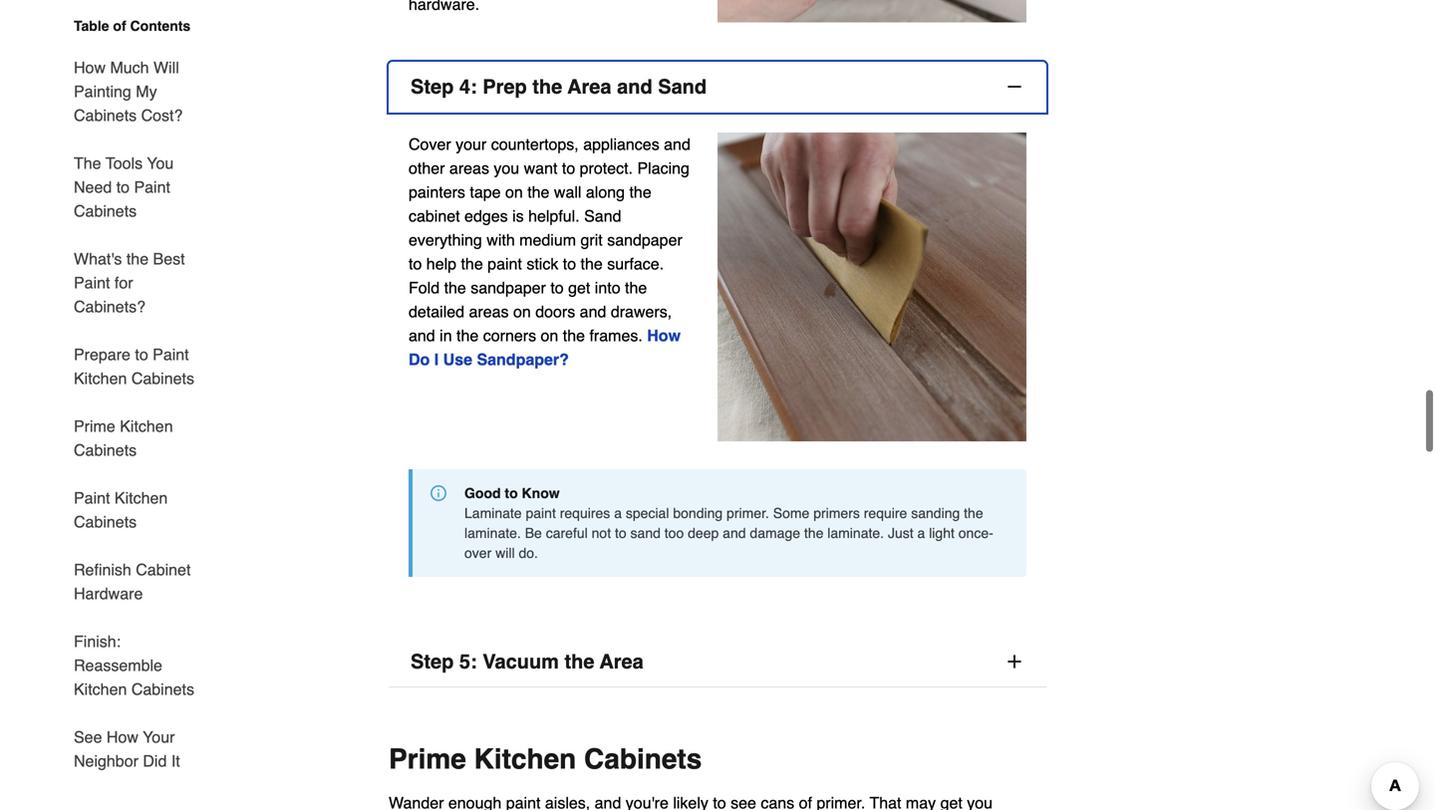 Task type: describe. For each thing, give the bounding box(es) containing it.
refinish cabinet hardware
[[74, 561, 191, 603]]

1 vertical spatial on
[[513, 301, 531, 319]]

cabinets inside paint kitchen cabinets
[[74, 513, 137, 531]]

cabinet
[[409, 205, 460, 223]]

info image
[[431, 484, 447, 500]]

what's
[[74, 250, 122, 268]]

step for step 4: prep the area and sand
[[411, 73, 454, 96]]

in
[[440, 325, 452, 343]]

0 horizontal spatial a
[[614, 504, 622, 519]]

hardware
[[74, 585, 143, 603]]

a person repairing cabinets with wood filler. image
[[718, 0, 1027, 20]]

did
[[143, 752, 167, 771]]

how for how much will painting my cabinets cost?
[[74, 58, 106, 77]]

vacuum
[[483, 649, 559, 672]]

some
[[773, 504, 810, 519]]

and up placing
[[664, 133, 691, 152]]

best
[[153, 250, 185, 268]]

kitchen down step 5: vacuum the area
[[474, 742, 577, 774]]

countertops,
[[491, 133, 579, 152]]

reassemble
[[74, 657, 162, 675]]

edges
[[465, 205, 508, 223]]

5:
[[460, 649, 477, 672]]

you
[[147, 154, 174, 172]]

kitchen down prepare to paint kitchen cabinets link
[[120, 417, 173, 436]]

to up fold
[[409, 253, 422, 271]]

the down surface.
[[625, 277, 647, 295]]

area for vacuum
[[600, 649, 644, 672]]

2 vertical spatial on
[[541, 325, 559, 343]]

tools
[[106, 154, 143, 172]]

see how your neighbor did it
[[74, 728, 180, 771]]

kitchen inside prepare to paint kitchen cabinets
[[74, 369, 127, 388]]

to up get
[[563, 253, 576, 271]]

the inside what's the best paint for cabinets?
[[126, 250, 149, 268]]

cabinets inside the 'prime kitchen cabinets' link
[[74, 441, 137, 460]]

protect.
[[580, 157, 633, 176]]

painters
[[409, 181, 466, 200]]

you
[[494, 157, 520, 176]]

finish: reassemble kitchen cabinets link
[[74, 618, 207, 714]]

the tools you need to paint cabinets
[[74, 154, 174, 220]]

to inside prepare to paint kitchen cabinets
[[135, 345, 148, 364]]

detailed
[[409, 301, 465, 319]]

contents
[[130, 18, 191, 34]]

how do i use sandpaper?
[[409, 325, 681, 367]]

good
[[465, 484, 501, 500]]

placing
[[638, 157, 690, 176]]

the right in
[[457, 325, 479, 343]]

the right help
[[461, 253, 483, 271]]

table of contents element
[[58, 16, 207, 774]]

prepare to paint kitchen cabinets
[[74, 345, 194, 388]]

finish: reassemble kitchen cabinets
[[74, 633, 194, 699]]

i
[[434, 349, 439, 367]]

prime inside the 'prime kitchen cabinets' link
[[74, 417, 115, 436]]

sanding
[[911, 504, 960, 519]]

step 5: vacuum the area
[[411, 649, 644, 672]]

light
[[929, 523, 955, 539]]

1 vertical spatial a
[[918, 523, 926, 539]]

just
[[888, 523, 914, 539]]

everything
[[409, 229, 482, 247]]

grit
[[581, 229, 603, 247]]

cost?
[[141, 106, 183, 125]]

to up laminate
[[505, 484, 518, 500]]

refinish
[[74, 561, 131, 579]]

need
[[74, 178, 112, 196]]

table of contents
[[74, 18, 191, 34]]

0 horizontal spatial sandpaper
[[471, 277, 546, 295]]

prepare
[[74, 345, 131, 364]]

how much will painting my cabinets cost? link
[[74, 44, 207, 140]]

require
[[864, 504, 908, 519]]

prep
[[483, 73, 527, 96]]

cabinets inside how much will painting my cabinets cost?
[[74, 106, 137, 125]]

corners
[[483, 325, 536, 343]]

get
[[568, 277, 591, 295]]

primer.
[[727, 504, 770, 519]]

help
[[427, 253, 457, 271]]

paint kitchen cabinets
[[74, 489, 168, 531]]

what's the best paint for cabinets?
[[74, 250, 185, 316]]

cabinets inside prepare to paint kitchen cabinets
[[131, 369, 194, 388]]

0 vertical spatial sandpaper
[[607, 229, 683, 247]]

cover
[[409, 133, 451, 152]]

step 4: prep the area and sand
[[411, 73, 707, 96]]

appliances
[[583, 133, 660, 152]]

be
[[525, 523, 542, 539]]

helpful.
[[528, 205, 580, 223]]

deep
[[688, 523, 719, 539]]

finish:
[[74, 633, 121, 651]]

to inside the tools you need to paint cabinets
[[116, 178, 130, 196]]

careful
[[546, 523, 588, 539]]

primers
[[814, 504, 860, 519]]

the down doors
[[563, 325, 585, 343]]

how do i use sandpaper? link
[[409, 325, 681, 367]]

how much will painting my cabinets cost?
[[74, 58, 183, 125]]

want
[[524, 157, 558, 176]]

is
[[513, 205, 524, 223]]

too
[[665, 523, 684, 539]]

prime kitchen cabinets inside table of contents element
[[74, 417, 173, 460]]

the
[[74, 154, 101, 172]]

once-
[[959, 523, 994, 539]]

paint inside prepare to paint kitchen cabinets
[[153, 345, 189, 364]]

it
[[171, 752, 180, 771]]

step for step 5: vacuum the area
[[411, 649, 454, 672]]

for
[[115, 274, 133, 292]]

minus image
[[1005, 75, 1025, 95]]

the right vacuum
[[565, 649, 595, 672]]

neighbor
[[74, 752, 139, 771]]

sand
[[631, 523, 661, 539]]

the down some
[[804, 523, 824, 539]]



Task type: vqa. For each thing, say whether or not it's contained in the screenshot.
Step in button
yes



Task type: locate. For each thing, give the bounding box(es) containing it.
0 vertical spatial how
[[74, 58, 106, 77]]

drawers,
[[611, 301, 672, 319]]

sandpaper?
[[477, 349, 569, 367]]

4:
[[460, 73, 477, 96]]

0 vertical spatial paint
[[488, 253, 522, 271]]

cabinets?
[[74, 298, 146, 316]]

paint kitchen cabinets link
[[74, 475, 207, 546]]

the down "grit"
[[581, 253, 603, 271]]

the down want
[[528, 181, 550, 200]]

0 horizontal spatial prime
[[74, 417, 115, 436]]

over
[[465, 543, 492, 559]]

step left the 5:
[[411, 649, 454, 672]]

the up for
[[126, 250, 149, 268]]

cabinets inside finish: reassemble kitchen cabinets
[[131, 680, 194, 699]]

the down help
[[444, 277, 466, 295]]

plus image
[[1005, 650, 1025, 670]]

2 step from the top
[[411, 649, 454, 672]]

1 vertical spatial sand
[[584, 205, 622, 223]]

prime kitchen cabinets link
[[74, 403, 207, 475]]

prepare to paint kitchen cabinets link
[[74, 331, 207, 403]]

kitchen
[[74, 369, 127, 388], [120, 417, 173, 436], [115, 489, 168, 507], [74, 680, 127, 699], [474, 742, 577, 774]]

0 vertical spatial a
[[614, 504, 622, 519]]

know
[[522, 484, 560, 500]]

kitchen inside finish: reassemble kitchen cabinets
[[74, 680, 127, 699]]

and down "primer."
[[723, 523, 746, 539]]

medium
[[520, 229, 576, 247]]

1 horizontal spatial sandpaper
[[607, 229, 683, 247]]

how inside how do i use sandpaper?
[[647, 325, 681, 343]]

0 vertical spatial sand
[[658, 73, 707, 96]]

on up corners
[[513, 301, 531, 319]]

1 vertical spatial how
[[647, 325, 681, 343]]

to up wall
[[562, 157, 575, 176]]

0 vertical spatial prime kitchen cabinets
[[74, 417, 173, 460]]

how for how do i use sandpaper?
[[647, 325, 681, 343]]

tape
[[470, 181, 501, 200]]

how down drawers,
[[647, 325, 681, 343]]

and down get
[[580, 301, 607, 319]]

to down the tools
[[116, 178, 130, 196]]

and inside button
[[617, 73, 653, 96]]

good to know laminate paint requires a special bonding primer. some primers require sanding the laminate. be careful not to sand too deep and damage the laminate. just a light once- over will do.
[[465, 484, 994, 559]]

your
[[143, 728, 175, 747]]

sand
[[658, 73, 707, 96], [584, 205, 622, 223]]

use
[[443, 349, 473, 367]]

paint
[[488, 253, 522, 271], [526, 504, 556, 519]]

1 vertical spatial sandpaper
[[471, 277, 546, 295]]

and left in
[[409, 325, 435, 343]]

1 horizontal spatial prime kitchen cabinets
[[389, 742, 702, 774]]

0 horizontal spatial laminate.
[[465, 523, 521, 539]]

paint inside 'good to know laminate paint requires a special bonding primer. some primers require sanding the laminate. be careful not to sand too deep and damage the laminate. just a light once- over will do.'
[[526, 504, 556, 519]]

on down doors
[[541, 325, 559, 343]]

paint down what's at top
[[74, 274, 110, 292]]

laminate.
[[465, 523, 521, 539], [828, 523, 884, 539]]

much
[[110, 58, 149, 77]]

laminate
[[465, 504, 522, 519]]

your
[[456, 133, 487, 152]]

how inside see how your neighbor did it
[[107, 728, 139, 747]]

surface.
[[607, 253, 664, 271]]

paint down know
[[526, 504, 556, 519]]

1 horizontal spatial a
[[918, 523, 926, 539]]

kitchen inside paint kitchen cabinets
[[115, 489, 168, 507]]

2 laminate. from the left
[[828, 523, 884, 539]]

wall
[[554, 181, 582, 200]]

paint inside what's the best paint for cabinets?
[[74, 274, 110, 292]]

1 vertical spatial area
[[600, 649, 644, 672]]

a person sanding cabinets. image
[[718, 131, 1027, 440]]

paint inside the tools you need to paint cabinets
[[134, 178, 170, 196]]

sandpaper down the stick
[[471, 277, 546, 295]]

how inside how much will painting my cabinets cost?
[[74, 58, 106, 77]]

1 vertical spatial step
[[411, 649, 454, 672]]

0 horizontal spatial prime kitchen cabinets
[[74, 417, 173, 460]]

kitchen down the 'prime kitchen cabinets' link on the left
[[115, 489, 168, 507]]

cabinets inside the tools you need to paint cabinets
[[74, 202, 137, 220]]

to right not
[[615, 523, 627, 539]]

step 5: vacuum the area button
[[389, 635, 1047, 686]]

areas down your
[[450, 157, 489, 176]]

painting
[[74, 82, 131, 101]]

sand down along
[[584, 205, 622, 223]]

1 vertical spatial prime kitchen cabinets
[[389, 742, 702, 774]]

paint right prepare
[[153, 345, 189, 364]]

the down placing
[[630, 181, 652, 200]]

to right prepare
[[135, 345, 148, 364]]

a right "just"
[[918, 523, 926, 539]]

areas up corners
[[469, 301, 509, 319]]

frames.
[[590, 325, 643, 343]]

laminate. down laminate
[[465, 523, 521, 539]]

to
[[562, 157, 575, 176], [116, 178, 130, 196], [409, 253, 422, 271], [563, 253, 576, 271], [551, 277, 564, 295], [135, 345, 148, 364], [505, 484, 518, 500], [615, 523, 627, 539]]

the right the prep
[[533, 73, 563, 96]]

1 horizontal spatial prime
[[389, 742, 466, 774]]

cabinets
[[74, 106, 137, 125], [74, 202, 137, 220], [131, 369, 194, 388], [74, 441, 137, 460], [74, 513, 137, 531], [131, 680, 194, 699], [584, 742, 702, 774]]

on up is
[[505, 181, 523, 200]]

and
[[617, 73, 653, 96], [664, 133, 691, 152], [580, 301, 607, 319], [409, 325, 435, 343], [723, 523, 746, 539]]

step
[[411, 73, 454, 96], [411, 649, 454, 672]]

1 horizontal spatial laminate.
[[828, 523, 884, 539]]

prime kitchen cabinets down step 5: vacuum the area
[[389, 742, 702, 774]]

bonding
[[673, 504, 723, 519]]

will
[[496, 543, 515, 559]]

how up neighbor
[[107, 728, 139, 747]]

0 vertical spatial prime
[[74, 417, 115, 436]]

of
[[113, 18, 126, 34]]

doors
[[536, 301, 575, 319]]

how up painting
[[74, 58, 106, 77]]

0 horizontal spatial paint
[[488, 253, 522, 271]]

see
[[74, 728, 102, 747]]

requires
[[560, 504, 610, 519]]

kitchen down reassemble
[[74, 680, 127, 699]]

prime kitchen cabinets
[[74, 417, 173, 460], [389, 742, 702, 774]]

with
[[487, 229, 515, 247]]

0 vertical spatial step
[[411, 73, 454, 96]]

cabinet
[[136, 561, 191, 579]]

1 horizontal spatial paint
[[526, 504, 556, 519]]

other
[[409, 157, 445, 176]]

kitchen down prepare
[[74, 369, 127, 388]]

and inside 'good to know laminate paint requires a special bonding primer. some primers require sanding the laminate. be careful not to sand too deep and damage the laminate. just a light once- over will do.'
[[723, 523, 746, 539]]

paint inside cover your countertops, appliances and other areas you want to protect. placing painters tape on the wall along the cabinet edges is helpful. sand everything with medium grit sandpaper to help the paint stick to the surface. fold the sandpaper to get into the detailed areas on doors and drawers, and in the corners on the frames.
[[488, 253, 522, 271]]

paint inside paint kitchen cabinets
[[74, 489, 110, 507]]

cover your countertops, appliances and other areas you want to protect. placing painters tape on the wall along the cabinet edges is helpful. sand everything with medium grit sandpaper to help the paint stick to the surface. fold the sandpaper to get into the detailed areas on doors and drawers, and in the corners on the frames.
[[409, 133, 691, 343]]

1 laminate. from the left
[[465, 523, 521, 539]]

1 vertical spatial prime
[[389, 742, 466, 774]]

the up once-
[[964, 504, 984, 519]]

paint down with
[[488, 253, 522, 271]]

on
[[505, 181, 523, 200], [513, 301, 531, 319], [541, 325, 559, 343]]

paint up refinish
[[74, 489, 110, 507]]

to left get
[[551, 277, 564, 295]]

1 horizontal spatial sand
[[658, 73, 707, 96]]

a left special
[[614, 504, 622, 519]]

into
[[595, 277, 621, 295]]

0 vertical spatial on
[[505, 181, 523, 200]]

table
[[74, 18, 109, 34]]

the tools you need to paint cabinets link
[[74, 140, 207, 235]]

1 vertical spatial areas
[[469, 301, 509, 319]]

what's the best paint for cabinets? link
[[74, 235, 207, 331]]

0 vertical spatial areas
[[450, 157, 489, 176]]

along
[[586, 181, 625, 200]]

0 vertical spatial area
[[568, 73, 612, 96]]

sandpaper up surface.
[[607, 229, 683, 247]]

step left '4:'
[[411, 73, 454, 96]]

1 step from the top
[[411, 73, 454, 96]]

do.
[[519, 543, 538, 559]]

sand up placing
[[658, 73, 707, 96]]

do
[[409, 349, 430, 367]]

not
[[592, 523, 611, 539]]

and up appliances
[[617, 73, 653, 96]]

prime kitchen cabinets up paint kitchen cabinets
[[74, 417, 173, 460]]

refinish cabinet hardware link
[[74, 546, 207, 618]]

step 4: prep the area and sand button
[[389, 60, 1047, 111]]

sand inside cover your countertops, appliances and other areas you want to protect. placing painters tape on the wall along the cabinet edges is helpful. sand everything with medium grit sandpaper to help the paint stick to the surface. fold the sandpaper to get into the detailed areas on doors and drawers, and in the corners on the frames.
[[584, 205, 622, 223]]

fold
[[409, 277, 440, 295]]

special
[[626, 504, 669, 519]]

how
[[74, 58, 106, 77], [647, 325, 681, 343], [107, 728, 139, 747]]

0 horizontal spatial sand
[[584, 205, 622, 223]]

prime
[[74, 417, 115, 436], [389, 742, 466, 774]]

2 vertical spatial how
[[107, 728, 139, 747]]

my
[[136, 82, 157, 101]]

1 vertical spatial paint
[[526, 504, 556, 519]]

areas
[[450, 157, 489, 176], [469, 301, 509, 319]]

sand inside step 4: prep the area and sand button
[[658, 73, 707, 96]]

paint down you at the left
[[134, 178, 170, 196]]

area for prep
[[568, 73, 612, 96]]

laminate. down the primers
[[828, 523, 884, 539]]



